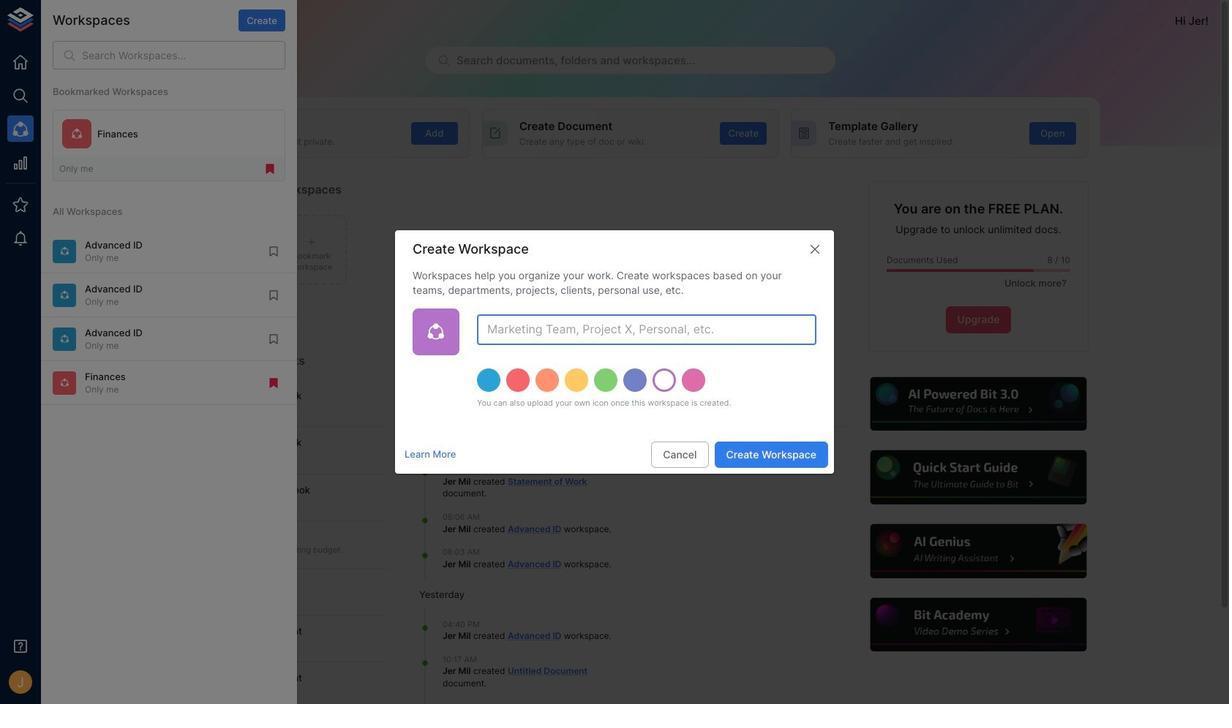 Task type: describe. For each thing, give the bounding box(es) containing it.
1 bookmark image from the top
[[267, 245, 280, 258]]

Marketing Team, Project X, Personal, etc. text field
[[477, 315, 817, 346]]

2 bookmark image from the top
[[267, 289, 280, 302]]



Task type: locate. For each thing, give the bounding box(es) containing it.
remove bookmark image
[[264, 163, 277, 176]]

2 help image from the top
[[869, 449, 1089, 507]]

remove bookmark image
[[267, 377, 280, 390]]

3 bookmark image from the top
[[267, 333, 280, 346]]

1 help image from the top
[[869, 375, 1089, 433]]

4 help image from the top
[[869, 597, 1089, 655]]

dialog
[[395, 231, 834, 474]]

0 vertical spatial bookmark image
[[267, 245, 280, 258]]

3 help image from the top
[[869, 523, 1089, 581]]

1 vertical spatial bookmark image
[[267, 289, 280, 302]]

Search Workspaces... text field
[[82, 41, 285, 70]]

help image
[[869, 375, 1089, 433], [869, 449, 1089, 507], [869, 523, 1089, 581], [869, 597, 1089, 655]]

bookmark image
[[267, 245, 280, 258], [267, 289, 280, 302], [267, 333, 280, 346]]

2 vertical spatial bookmark image
[[267, 333, 280, 346]]



Task type: vqa. For each thing, say whether or not it's contained in the screenshot.
third help image from the top of the page
yes



